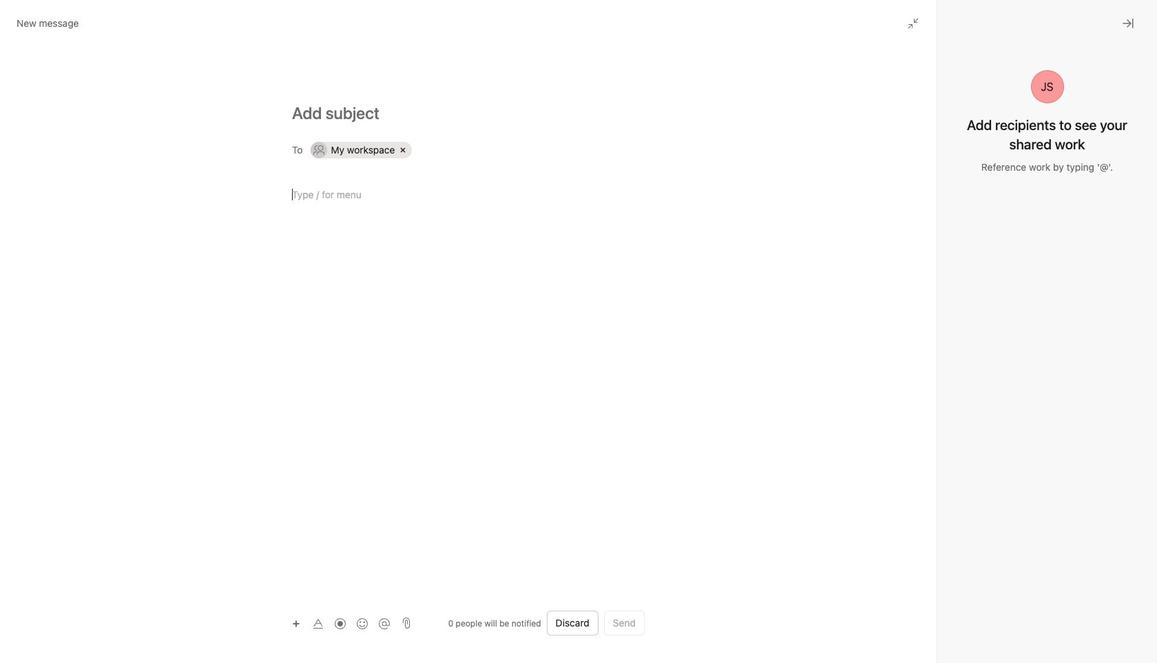 Task type: describe. For each thing, give the bounding box(es) containing it.
close image
[[1123, 18, 1135, 29]]

emoji image
[[357, 619, 368, 630]]

formatting image
[[313, 619, 324, 630]]

record a video image
[[335, 619, 346, 630]]

hide sidebar image
[[18, 11, 29, 22]]



Task type: vqa. For each thing, say whether or not it's contained in the screenshot.
third Completed checkbox from the top
no



Task type: locate. For each thing, give the bounding box(es) containing it.
at mention image
[[379, 619, 390, 630]]

cell
[[311, 142, 412, 159]]

insert an object image
[[292, 620, 301, 628]]

Add subject text field
[[276, 102, 662, 124]]

toolbar
[[287, 614, 397, 634]]

row
[[309, 139, 644, 162]]

minimize image
[[908, 18, 919, 29]]



